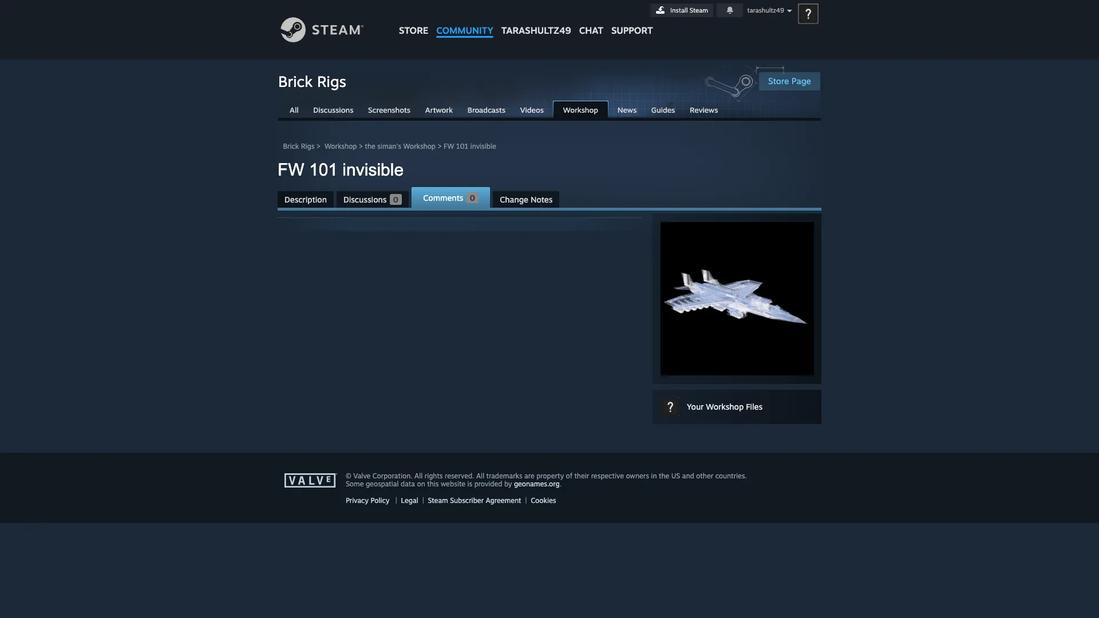 Task type: vqa. For each thing, say whether or not it's contained in the screenshot.
Corporation.
yes



Task type: describe. For each thing, give the bounding box(es) containing it.
is
[[467, 480, 472, 488]]

workshop right siman's
[[403, 142, 436, 151]]

the siman's workshop link
[[365, 142, 436, 151]]

policy
[[371, 496, 390, 505]]

store page link
[[759, 72, 820, 90]]

description link
[[278, 191, 334, 208]]

privacy policy | legal | steam subscriber agreement | cookies
[[346, 496, 556, 505]]

cookies
[[531, 496, 556, 505]]

store link
[[395, 0, 432, 42]]

change
[[500, 195, 528, 204]]

0 for discussions
[[393, 195, 399, 204]]

all link
[[284, 101, 304, 117]]

© valve corporation. all rights reserved. all trademarks are property of their respective owners in the us and other countries. some geospatial data on this website is provided by geonames.org .
[[346, 472, 747, 488]]

1 horizontal spatial steam
[[690, 6, 708, 14]]

are
[[524, 472, 535, 480]]

brick rigs link
[[283, 142, 315, 151]]

1 vertical spatial fw
[[278, 160, 304, 179]]

trademarks
[[486, 472, 522, 480]]

install steam
[[670, 6, 708, 14]]

tarashultz49 link
[[497, 0, 575, 42]]

chat
[[579, 25, 603, 36]]

steam subscriber agreement link
[[428, 496, 521, 505]]

2 | from the left
[[422, 496, 424, 505]]

website
[[441, 480, 465, 488]]

geonames.org link
[[514, 480, 560, 488]]

artwork
[[425, 105, 453, 114]]

install
[[670, 6, 688, 14]]

artwork link
[[420, 101, 459, 117]]

siman's
[[377, 142, 401, 151]]

0 vertical spatial 101
[[456, 142, 468, 151]]

in
[[651, 472, 657, 480]]

1 | from the left
[[395, 496, 397, 505]]

store page
[[768, 76, 811, 86]]

0 vertical spatial fw
[[444, 142, 454, 151]]

rigs for brick rigs
[[317, 72, 346, 90]]

cookies link
[[531, 496, 556, 505]]

workshop left files
[[706, 402, 744, 412]]

2 horizontal spatial all
[[476, 472, 484, 480]]

fw 101 invisible link
[[444, 142, 496, 151]]

broadcasts
[[468, 105, 506, 114]]

valve
[[353, 472, 371, 480]]

support
[[611, 25, 653, 36]]

news link
[[612, 101, 642, 117]]

and
[[682, 472, 694, 480]]

discussions for description
[[343, 195, 387, 204]]

notes
[[531, 195, 553, 204]]

us
[[671, 472, 680, 480]]

1 vertical spatial 101
[[309, 160, 338, 179]]

this
[[427, 480, 439, 488]]

store
[[399, 25, 428, 36]]

subscriber
[[450, 496, 484, 505]]

1 horizontal spatial all
[[414, 472, 423, 480]]

brick for brick rigs > workshop > the siman's workshop > fw 101 invisible
[[283, 142, 299, 151]]

countries.
[[715, 472, 747, 480]]

videos
[[520, 105, 544, 114]]

workshop up fw 101 invisible
[[325, 142, 357, 151]]

1 vertical spatial tarashultz49
[[501, 25, 571, 36]]

discussions for all
[[313, 105, 353, 114]]

brick for brick rigs
[[278, 72, 313, 90]]

by
[[504, 480, 512, 488]]

legal link
[[401, 496, 418, 505]]

store
[[768, 76, 789, 86]]

privacy policy link
[[346, 496, 390, 505]]

broadcasts link
[[462, 101, 511, 117]]



Task type: locate. For each thing, give the bounding box(es) containing it.
property
[[537, 472, 564, 480]]

of
[[566, 472, 572, 480]]

files
[[746, 402, 763, 412]]

0 horizontal spatial invisible
[[343, 160, 404, 179]]

videos link
[[515, 101, 550, 117]]

brick
[[278, 72, 313, 90], [283, 142, 299, 151]]

1 horizontal spatial >
[[359, 142, 363, 151]]

0 vertical spatial rigs
[[317, 72, 346, 90]]

invisible
[[470, 142, 496, 151], [343, 160, 404, 179]]

tarashultz49
[[747, 6, 784, 14], [501, 25, 571, 36]]

> left fw 101 invisible link
[[438, 142, 442, 151]]

community link
[[432, 0, 497, 42]]

rigs up discussions link
[[317, 72, 346, 90]]

0 horizontal spatial the
[[365, 142, 375, 151]]

discussions down fw 101 invisible
[[343, 195, 387, 204]]

the right in
[[659, 472, 669, 480]]

rigs
[[317, 72, 346, 90], [301, 142, 315, 151]]

2 horizontal spatial |
[[525, 496, 527, 505]]

respective
[[591, 472, 624, 480]]

guides
[[651, 105, 675, 114]]

0 vertical spatial discussions
[[313, 105, 353, 114]]

steam right install at the top right of page
[[690, 6, 708, 14]]

change notes
[[500, 195, 553, 204]]

geospatial
[[366, 480, 399, 488]]

the left siman's
[[365, 142, 375, 151]]

their
[[574, 472, 589, 480]]

guides link
[[646, 101, 681, 117]]

0 vertical spatial tarashultz49
[[747, 6, 784, 14]]

3 | from the left
[[525, 496, 527, 505]]

1 vertical spatial rigs
[[301, 142, 315, 151]]

discussions down brick rigs
[[313, 105, 353, 114]]

workshop left news
[[563, 105, 598, 114]]

0 horizontal spatial rigs
[[301, 142, 315, 151]]

discussions
[[313, 105, 353, 114], [343, 195, 387, 204]]

change notes link
[[493, 191, 560, 208]]

101
[[456, 142, 468, 151], [309, 160, 338, 179]]

0
[[470, 193, 475, 203], [393, 195, 399, 204]]

0 vertical spatial workshop link
[[553, 101, 609, 119]]

0 horizontal spatial all
[[290, 105, 299, 114]]

other
[[696, 472, 713, 480]]

page
[[792, 76, 811, 86]]

0 horizontal spatial 0
[[393, 195, 399, 204]]

data
[[401, 480, 415, 488]]

legal
[[401, 496, 418, 505]]

2 > from the left
[[359, 142, 363, 151]]

2 horizontal spatial >
[[438, 142, 442, 151]]

0 horizontal spatial |
[[395, 496, 397, 505]]

all left rights
[[414, 472, 423, 480]]

0 horizontal spatial >
[[316, 142, 321, 151]]

| right "legal" link
[[422, 496, 424, 505]]

support link
[[607, 0, 657, 39]]

|
[[395, 496, 397, 505], [422, 496, 424, 505], [525, 496, 527, 505]]

install steam link
[[650, 3, 713, 17]]

screenshots
[[368, 105, 411, 114]]

on
[[417, 480, 425, 488]]

fw 101 invisible
[[278, 160, 404, 179]]

0 horizontal spatial fw
[[278, 160, 304, 179]]

invisible down broadcasts
[[470, 142, 496, 151]]

0 horizontal spatial steam
[[428, 496, 448, 505]]

brick down all link
[[283, 142, 299, 151]]

1 vertical spatial invisible
[[343, 160, 404, 179]]

0 horizontal spatial 101
[[309, 160, 338, 179]]

fw
[[444, 142, 454, 151], [278, 160, 304, 179]]

101 down brick rigs link
[[309, 160, 338, 179]]

reserved.
[[445, 472, 474, 480]]

1 horizontal spatial 101
[[456, 142, 468, 151]]

steam
[[690, 6, 708, 14], [428, 496, 448, 505]]

steam down this
[[428, 496, 448, 505]]

| left "legal" link
[[395, 496, 397, 505]]

your workshop files
[[687, 402, 763, 412]]

reviews
[[690, 105, 718, 114]]

1 vertical spatial the
[[659, 472, 669, 480]]

1 horizontal spatial 0
[[470, 193, 475, 203]]

provided
[[474, 480, 502, 488]]

community
[[436, 25, 493, 36]]

discussions link
[[308, 101, 359, 117]]

1 vertical spatial workshop link
[[325, 142, 357, 151]]

1 vertical spatial discussions
[[343, 195, 387, 204]]

0 for comments
[[470, 193, 475, 203]]

all
[[290, 105, 299, 114], [414, 472, 423, 480], [476, 472, 484, 480]]

0 horizontal spatial workshop link
[[325, 142, 357, 151]]

your
[[687, 402, 704, 412]]

©
[[346, 472, 351, 480]]

valve logo image
[[285, 473, 339, 488]]

reviews link
[[684, 101, 724, 117]]

news
[[618, 105, 637, 114]]

workshop
[[563, 105, 598, 114], [325, 142, 357, 151], [403, 142, 436, 151], [706, 402, 744, 412]]

0 right comments
[[470, 193, 475, 203]]

3 > from the left
[[438, 142, 442, 151]]

workshop link left news
[[553, 101, 609, 119]]

> left siman's
[[359, 142, 363, 151]]

| left 'cookies'
[[525, 496, 527, 505]]

privacy
[[346, 496, 369, 505]]

the inside © valve corporation. all rights reserved. all trademarks are property of their respective owners in the us and other countries. some geospatial data on this website is provided by geonames.org .
[[659, 472, 669, 480]]

1 horizontal spatial invisible
[[470, 142, 496, 151]]

all down brick rigs
[[290, 105, 299, 114]]

workshop link up fw 101 invisible
[[325, 142, 357, 151]]

brick up all link
[[278, 72, 313, 90]]

>
[[316, 142, 321, 151], [359, 142, 363, 151], [438, 142, 442, 151]]

1 horizontal spatial rigs
[[317, 72, 346, 90]]

workshop link
[[553, 101, 609, 119], [325, 142, 357, 151]]

101 down artwork link at the left of page
[[456, 142, 468, 151]]

some
[[346, 480, 364, 488]]

1 horizontal spatial tarashultz49
[[747, 6, 784, 14]]

1 vertical spatial steam
[[428, 496, 448, 505]]

1 horizontal spatial |
[[422, 496, 424, 505]]

1 vertical spatial brick
[[283, 142, 299, 151]]

comments
[[423, 193, 463, 203]]

rights
[[425, 472, 443, 480]]

chat link
[[575, 0, 607, 39]]

all right the is
[[476, 472, 484, 480]]

0 vertical spatial invisible
[[470, 142, 496, 151]]

> right brick rigs link
[[316, 142, 321, 151]]

0 vertical spatial steam
[[690, 6, 708, 14]]

1 horizontal spatial workshop link
[[553, 101, 609, 119]]

0 vertical spatial brick
[[278, 72, 313, 90]]

1 > from the left
[[316, 142, 321, 151]]

fw down brick rigs link
[[278, 160, 304, 179]]

workshop inside workshop link
[[563, 105, 598, 114]]

invisible down siman's
[[343, 160, 404, 179]]

0 vertical spatial the
[[365, 142, 375, 151]]

0 horizontal spatial tarashultz49
[[501, 25, 571, 36]]

brick rigs > workshop > the siman's workshop > fw 101 invisible
[[283, 142, 496, 151]]

description
[[285, 195, 327, 204]]

0 left comments
[[393, 195, 399, 204]]

1 horizontal spatial fw
[[444, 142, 454, 151]]

.
[[560, 480, 562, 488]]

brick rigs
[[278, 72, 346, 90]]

screenshots link
[[362, 101, 416, 117]]

fw down "artwork"
[[444, 142, 454, 151]]

rigs for brick rigs > workshop > the siman's workshop > fw 101 invisible
[[301, 142, 315, 151]]

1 horizontal spatial the
[[659, 472, 669, 480]]

agreement
[[486, 496, 521, 505]]

geonames.org
[[514, 480, 560, 488]]

the
[[365, 142, 375, 151], [659, 472, 669, 480]]

corporation.
[[373, 472, 413, 480]]

rigs down all link
[[301, 142, 315, 151]]

owners
[[626, 472, 649, 480]]



